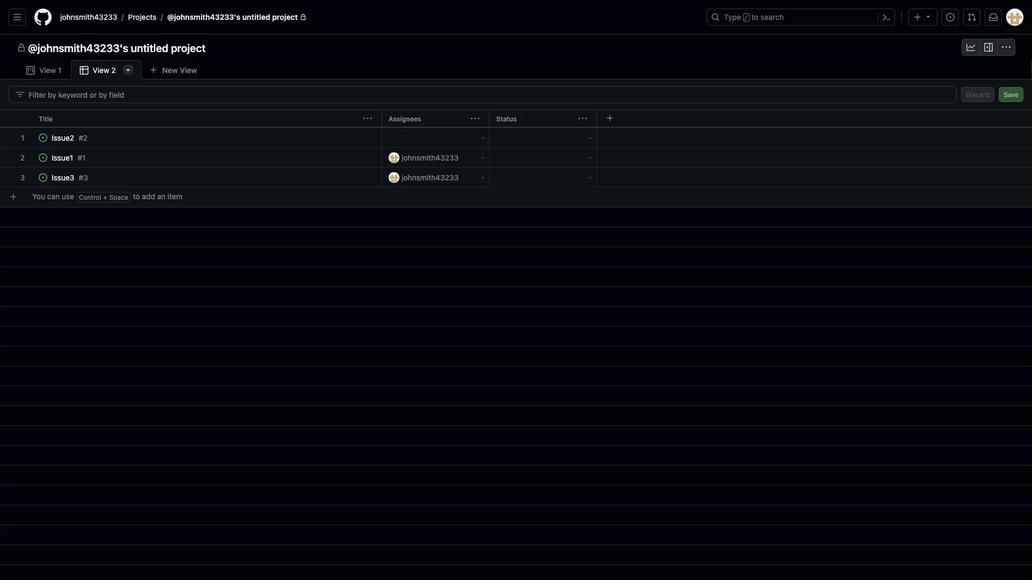 Task type: locate. For each thing, give the bounding box(es) containing it.
row containing you can use
[[4, 187, 1033, 207]]

# right issue3
[[79, 173, 83, 182]]

item
[[168, 192, 183, 201]]

title column header
[[32, 110, 386, 128]]

sc 9kayk9 0 image down notifications image
[[985, 43, 993, 52]]

sc 9kayk9 0 image up start typing to create a draft, or type hashtag to select a repository text field
[[479, 173, 487, 182]]

2 horizontal spatial view
[[180, 66, 197, 74]]

0 horizontal spatial /
[[122, 13, 124, 22]]

untitled left lock image
[[242, 13, 270, 22]]

@johnsmith43233's untitled project inside list
[[167, 13, 298, 22]]

homepage image
[[34, 9, 52, 26]]

1 vertical spatial to
[[133, 192, 140, 201]]

sc 9kayk9 0 image down view 1 link
[[16, 90, 24, 99]]

0 horizontal spatial 3
[[20, 173, 25, 182]]

@johnsmith43233's
[[167, 13, 241, 22], [28, 41, 128, 54]]

grid
[[0, 110, 1033, 581]]

# right issue1
[[77, 153, 82, 162]]

Start typing to create a draft, or type hashtag to select a repository text field
[[22, 187, 1033, 207]]

1 vertical spatial johnsmith43233
[[402, 153, 459, 162]]

view up the title
[[39, 66, 56, 75]]

0 vertical spatial 2
[[111, 66, 116, 75]]

view 2
[[93, 66, 116, 75]]

1 horizontal spatial @johnsmith43233's
[[167, 13, 241, 22]]

2 right issue2
[[83, 133, 88, 142]]

row
[[0, 110, 1033, 128], [0, 128, 1033, 148], [0, 148, 1033, 168], [0, 168, 1033, 188], [4, 187, 1033, 207]]

johnsmith43233 / projects /
[[60, 13, 163, 22]]

new view
[[162, 66, 197, 74]]

2 vertical spatial #
[[79, 173, 83, 182]]

0 horizontal spatial @johnsmith43233's
[[28, 41, 128, 54]]

2 vertical spatial 2
[[20, 153, 25, 162]]

2
[[111, 66, 116, 75], [83, 133, 88, 142], [20, 153, 25, 162]]

0 vertical spatial @johnsmith43233's
[[167, 13, 241, 22]]

1 vertical spatial @johnsmith43233's untitled project
[[28, 41, 206, 54]]

3 left issue3
[[20, 173, 25, 182]]

2 inside 'tab list'
[[111, 66, 116, 75]]

tab panel
[[0, 80, 1033, 581]]

0 vertical spatial #
[[79, 133, 83, 142]]

sc 9kayk9 0 image down assignees column options image
[[479, 134, 487, 142]]

projects link
[[124, 9, 161, 26]]

1 view from the left
[[180, 66, 197, 74]]

2 cell from the top
[[597, 148, 1033, 168]]

/ right the type at top right
[[745, 14, 749, 22]]

1 open issue image from the top
[[39, 134, 47, 142]]

0 vertical spatial untitled
[[242, 13, 270, 22]]

@johnsmith43233's untitled project
[[167, 13, 298, 22], [28, 41, 206, 54]]

1 vertical spatial 2
[[83, 133, 88, 142]]

open issue image
[[39, 134, 47, 142], [39, 154, 47, 162], [39, 173, 47, 182]]

new view button
[[142, 62, 204, 79]]

/ inside type / to search
[[745, 14, 749, 22]]

0 vertical spatial @johnsmith43233's untitled project
[[167, 13, 298, 22]]

1 horizontal spatial project
[[272, 13, 298, 22]]

johnsmith43233
[[60, 13, 117, 22], [402, 153, 459, 162], [402, 173, 459, 182]]

view
[[180, 66, 197, 74], [39, 66, 56, 75], [93, 66, 109, 75]]

2 vertical spatial johnsmith43233
[[402, 173, 459, 182]]

create new item or add existing item image
[[9, 193, 18, 201]]

cell for 3
[[597, 168, 1033, 188]]

1 horizontal spatial 3
[[83, 173, 88, 182]]

3 cell from the top
[[597, 168, 1033, 188]]

0 vertical spatial johnsmith43233
[[60, 13, 117, 22]]

1 3 from the left
[[20, 173, 25, 182]]

2 right row actions image
[[20, 153, 25, 162]]

johnsmith43233 image
[[389, 152, 400, 163], [389, 172, 400, 183]]

1 vertical spatial project
[[171, 41, 206, 54]]

0 vertical spatial johnsmith43233 image
[[389, 152, 400, 163]]

untitled
[[242, 13, 270, 22], [131, 41, 169, 54]]

you can use control + space to add an item
[[32, 192, 183, 202]]

0 horizontal spatial to
[[133, 192, 140, 201]]

to left add
[[133, 192, 140, 201]]

sc 9kayk9 0 image left 'view 2'
[[80, 66, 88, 75]]

3 up control
[[83, 173, 88, 182]]

# for 1
[[77, 153, 82, 162]]

status
[[496, 115, 517, 123]]

project navigation
[[0, 34, 1033, 60]]

#
[[79, 133, 83, 142], [77, 153, 82, 162], [79, 173, 83, 182]]

johnsmith43233 image for issue3 # 3
[[389, 172, 400, 183]]

1 vertical spatial #
[[77, 153, 82, 162]]

row containing 1
[[0, 128, 1033, 148]]

type
[[725, 13, 741, 22]]

tab panel containing 1
[[0, 80, 1033, 581]]

open issue image down the title
[[39, 134, 47, 142]]

view 2 link
[[71, 60, 142, 80]]

open issue image for issue1
[[39, 154, 47, 162]]

0 horizontal spatial 1
[[21, 133, 24, 142]]

0 vertical spatial project
[[272, 13, 298, 22]]

you
[[32, 192, 45, 201]]

use
[[62, 192, 74, 201]]

/
[[122, 13, 124, 22], [161, 13, 163, 22], [745, 14, 749, 22]]

1 horizontal spatial view
[[93, 66, 109, 75]]

project left lock image
[[272, 13, 298, 22]]

issue3
[[52, 173, 74, 182]]

1 horizontal spatial 1
[[58, 66, 61, 75]]

1 vertical spatial open issue image
[[39, 154, 47, 162]]

2 open issue image from the top
[[39, 154, 47, 162]]

1 horizontal spatial untitled
[[242, 13, 270, 22]]

2 horizontal spatial 1
[[82, 153, 86, 162]]

johnsmith43233 image for issue1 # 1
[[389, 152, 400, 163]]

to
[[752, 13, 759, 22], [133, 192, 140, 201]]

triangle down image
[[925, 12, 933, 21]]

command palette image
[[883, 13, 891, 22]]

1 left issue2
[[21, 133, 24, 142]]

list
[[56, 9, 701, 26]]

1 left 'view 2'
[[58, 66, 61, 75]]

row containing 3
[[0, 168, 1033, 188]]

tab list
[[17, 60, 221, 80]]

2 horizontal spatial /
[[745, 14, 749, 22]]

@johnsmith43233's untitled project inside project 'navigation'
[[28, 41, 206, 54]]

0 horizontal spatial project
[[171, 41, 206, 54]]

Filter by keyword or by field field
[[29, 87, 948, 103]]

view 1 link
[[17, 60, 71, 80]]

to inside you can use control + space to add an item
[[133, 192, 140, 201]]

tab list containing new view
[[17, 60, 221, 80]]

sc 9kayk9 0 image
[[967, 43, 976, 52], [17, 44, 26, 52], [26, 66, 35, 75], [586, 134, 595, 142], [479, 154, 487, 162], [586, 173, 595, 182]]

view inside popup button
[[180, 66, 197, 74]]

0 vertical spatial open issue image
[[39, 134, 47, 142]]

0 horizontal spatial untitled
[[131, 41, 169, 54]]

view right new
[[180, 66, 197, 74]]

assignees column header
[[382, 110, 494, 128]]

0 vertical spatial 1
[[58, 66, 61, 75]]

view for view 1
[[39, 66, 56, 75]]

1 right issue1
[[82, 153, 86, 162]]

0 vertical spatial to
[[752, 13, 759, 22]]

open issue image left issue1 link
[[39, 154, 47, 162]]

1 vertical spatial 1
[[21, 133, 24, 142]]

project up new view
[[171, 41, 206, 54]]

untitled up new
[[131, 41, 169, 54]]

to left search
[[752, 13, 759, 22]]

cell for 1
[[597, 128, 1033, 148]]

project
[[272, 13, 298, 22], [171, 41, 206, 54]]

1 johnsmith43233 image from the top
[[389, 152, 400, 163]]

sc 9kayk9 0 image up save button
[[1003, 43, 1011, 52]]

1 cell from the top
[[597, 128, 1033, 148]]

1 vertical spatial johnsmith43233 image
[[389, 172, 400, 183]]

grid containing 1
[[0, 110, 1033, 581]]

3 open issue image from the top
[[39, 173, 47, 182]]

2 vertical spatial open issue image
[[39, 173, 47, 182]]

2 view from the left
[[39, 66, 56, 75]]

3
[[20, 173, 25, 182], [83, 173, 88, 182]]

issue1 link
[[52, 152, 73, 164]]

2 vertical spatial 1
[[82, 153, 86, 162]]

2 left view options for view 2 "image"
[[111, 66, 116, 75]]

1 vertical spatial untitled
[[131, 41, 169, 54]]

2 3 from the left
[[83, 173, 88, 182]]

/ left projects
[[122, 13, 124, 22]]

save button
[[1000, 87, 1024, 102]]

# right issue2
[[79, 133, 83, 142]]

/ right projects
[[161, 13, 163, 22]]

row actions image
[[3, 154, 12, 162]]

cell
[[597, 128, 1033, 148], [597, 148, 1033, 168], [597, 168, 1033, 188]]

1
[[58, 66, 61, 75], [21, 133, 24, 142], [82, 153, 86, 162]]

3 view from the left
[[93, 66, 109, 75]]

new
[[162, 66, 178, 74]]

1 vertical spatial @johnsmith43233's
[[28, 41, 128, 54]]

2 horizontal spatial 2
[[111, 66, 116, 75]]

open issue image up you
[[39, 173, 47, 182]]

johnsmith43233 inside johnsmith43233 / projects /
[[60, 13, 117, 22]]

johnsmith43233 link
[[56, 9, 122, 26]]

projects
[[128, 13, 157, 22]]

1 inside view 1 link
[[58, 66, 61, 75]]

view left view options for view 2 "image"
[[93, 66, 109, 75]]

johnsmith43233 for issue3 # 3
[[402, 173, 459, 182]]

column header
[[0, 110, 32, 128]]

0 horizontal spatial view
[[39, 66, 56, 75]]

sc 9kayk9 0 image
[[985, 43, 993, 52], [1003, 43, 1011, 52], [80, 66, 88, 75], [16, 90, 24, 99], [479, 134, 487, 142], [586, 154, 595, 162], [479, 173, 487, 182]]

2 johnsmith43233 image from the top
[[389, 172, 400, 183]]

open issue image for issue3
[[39, 173, 47, 182]]



Task type: vqa. For each thing, say whether or not it's contained in the screenshot.
the middle #
yes



Task type: describe. For each thing, give the bounding box(es) containing it.
untitled inside project 'navigation'
[[131, 41, 169, 54]]

add
[[142, 192, 155, 201]]

discard button
[[962, 87, 995, 102]]

# for 2
[[79, 133, 83, 142]]

control
[[79, 194, 101, 202]]

issue3 # 3
[[52, 173, 88, 182]]

issue3 link
[[52, 172, 74, 183]]

johnsmith43233 for issue1 # 1
[[402, 153, 459, 162]]

status column options image
[[579, 115, 587, 123]]

/ for type
[[745, 14, 749, 22]]

0 horizontal spatial 2
[[20, 153, 25, 162]]

an
[[157, 192, 166, 201]]

view options for view 2 image
[[124, 66, 133, 74]]

issue1
[[52, 153, 73, 162]]

@johnsmith43233's untitled project link
[[163, 9, 311, 26]]

/ for johnsmith43233
[[122, 13, 124, 22]]

view 1
[[39, 66, 61, 75]]

git pull request image
[[968, 13, 977, 22]]

title column options image
[[364, 115, 372, 123]]

row containing title
[[0, 110, 1033, 128]]

sc 9kayk9 0 image inside view 2 link
[[80, 66, 88, 75]]

sc 9kayk9 0 image inside view filters region
[[16, 90, 24, 99]]

can
[[47, 192, 60, 201]]

row inside grid
[[4, 187, 1033, 207]]

open issue image for issue2
[[39, 134, 47, 142]]

# for 3
[[79, 173, 83, 182]]

project inside 'navigation'
[[171, 41, 206, 54]]

lock image
[[300, 14, 307, 20]]

1 horizontal spatial to
[[752, 13, 759, 22]]

notifications image
[[990, 13, 998, 22]]

add field image
[[606, 114, 615, 123]]

row containing 2
[[0, 148, 1033, 168]]

assignees
[[389, 115, 421, 123]]

@johnsmith43233's inside project 'navigation'
[[28, 41, 128, 54]]

issue2 link
[[52, 132, 74, 144]]

title
[[39, 115, 53, 123]]

space
[[109, 194, 128, 202]]

plus image
[[914, 13, 922, 22]]

issue2 # 2
[[52, 133, 88, 142]]

issue1 # 1
[[52, 153, 86, 162]]

search
[[761, 13, 784, 22]]

1 horizontal spatial /
[[161, 13, 163, 22]]

untitled inside @johnsmith43233's untitled project link
[[242, 13, 270, 22]]

status column header
[[489, 110, 601, 128]]

assignees column options image
[[471, 115, 480, 123]]

issue2
[[52, 133, 74, 142]]

sc 9kayk9 0 image down status column options icon
[[586, 154, 595, 162]]

list containing johnsmith43233 / projects /
[[56, 9, 701, 26]]

view filters region
[[9, 86, 1024, 103]]

sc 9kayk9 0 image inside view 1 link
[[26, 66, 35, 75]]

save
[[1004, 91, 1019, 98]]

project inside list
[[272, 13, 298, 22]]

+
[[103, 194, 107, 202]]

discard
[[967, 91, 990, 98]]

view for view 2
[[93, 66, 109, 75]]

1 horizontal spatial 2
[[83, 133, 88, 142]]

issue opened image
[[947, 13, 955, 22]]

type / to search
[[725, 13, 784, 22]]



